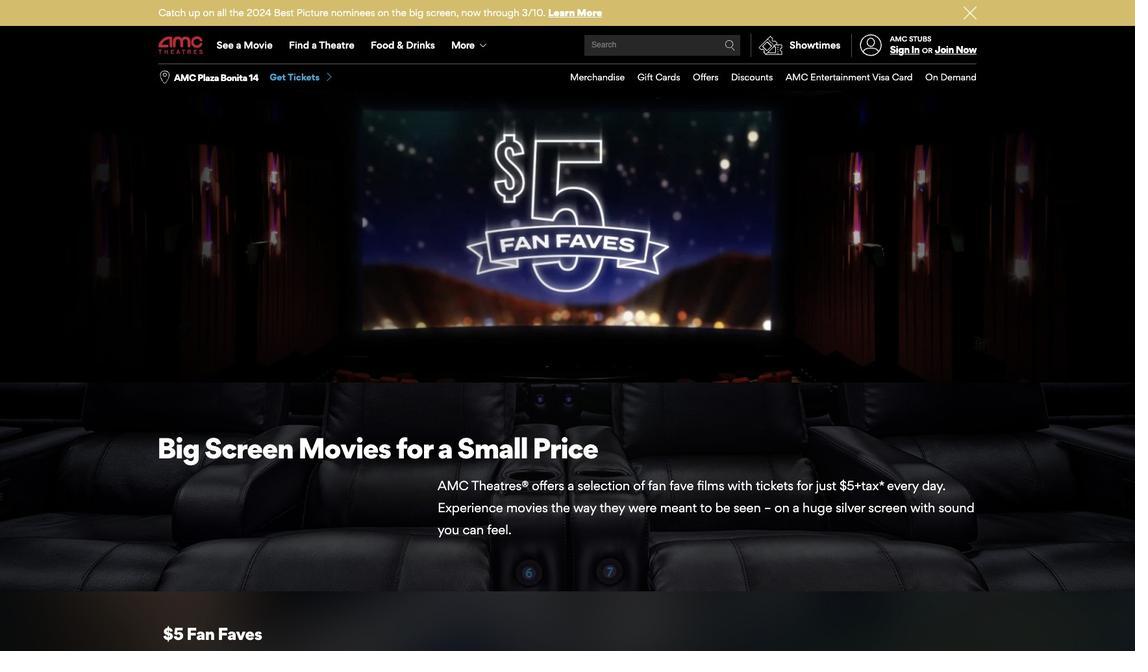 Task type: locate. For each thing, give the bounding box(es) containing it.
amc fan faves image
[[0, 91, 1135, 383]]

amc left plaza
[[174, 72, 196, 83]]

screen
[[868, 501, 907, 516]]

0 horizontal spatial with
[[728, 478, 753, 494]]

close this dialog image
[[1112, 627, 1125, 640]]

nominees
[[331, 6, 375, 19]]

more down the now
[[451, 39, 474, 51]]

amc logo image
[[158, 37, 204, 54], [158, 37, 204, 54]]

1 horizontal spatial for
[[797, 478, 813, 494]]

for
[[396, 431, 433, 466], [797, 478, 813, 494]]

discounts
[[731, 72, 773, 83]]

more
[[577, 6, 602, 19], [451, 39, 474, 51]]

amc plaza bonita 14 button
[[174, 71, 259, 84]]

1 horizontal spatial with
[[910, 501, 935, 516]]

food & drinks link
[[363, 27, 443, 64]]

a right offers
[[568, 478, 574, 494]]

now
[[956, 44, 977, 56]]

a
[[236, 39, 241, 51], [312, 39, 317, 51], [438, 431, 452, 466], [568, 478, 574, 494], [793, 501, 799, 516]]

screen,
[[426, 6, 459, 19]]

faves
[[218, 624, 262, 645]]

the right "all"
[[229, 6, 244, 19]]

through
[[483, 6, 519, 19]]

&
[[397, 39, 404, 51]]

1 vertical spatial for
[[797, 478, 813, 494]]

search the AMC website text field
[[590, 41, 725, 50]]

menu
[[158, 27, 977, 64], [557, 64, 977, 91]]

selection
[[578, 478, 630, 494]]

on right '–'
[[775, 501, 790, 516]]

best
[[274, 6, 294, 19]]

0 vertical spatial menu
[[158, 27, 977, 64]]

on left "all"
[[203, 6, 214, 19]]

a left 'small' at left
[[438, 431, 452, 466]]

were
[[628, 501, 657, 516]]

0 vertical spatial with
[[728, 478, 753, 494]]

the
[[229, 6, 244, 19], [392, 6, 407, 19], [551, 501, 570, 516]]

0 horizontal spatial more
[[451, 39, 474, 51]]

a right see
[[236, 39, 241, 51]]

day.
[[922, 478, 946, 494]]

0 horizontal spatial the
[[229, 6, 244, 19]]

amc inside button
[[174, 72, 196, 83]]

2024
[[247, 6, 271, 19]]

more right learn
[[577, 6, 602, 19]]

big
[[409, 6, 424, 19]]

small
[[457, 431, 528, 466]]

learn
[[548, 6, 575, 19]]

amc inside amc theatres® offers a selection of fan fave films with tickets for just $5+tax* every day. experience movies the way they were meant to be seen – on a huge silver screen with sound you can feel.
[[438, 478, 469, 494]]

2 horizontal spatial the
[[551, 501, 570, 516]]

big screen movies for a small price
[[157, 431, 598, 466]]

amc up experience
[[438, 478, 469, 494]]

14
[[249, 72, 259, 83]]

see a movie
[[217, 39, 273, 51]]

on
[[203, 6, 214, 19], [378, 6, 389, 19], [775, 501, 790, 516]]

a right the find
[[312, 39, 317, 51]]

can
[[463, 523, 484, 538]]

gift cards
[[637, 72, 680, 83]]

sign
[[890, 44, 909, 56]]

be
[[715, 501, 730, 516]]

find
[[289, 39, 309, 51]]

screen
[[204, 431, 293, 466]]

amc for amc plaza bonita 14
[[174, 72, 196, 83]]

the left way
[[551, 501, 570, 516]]

join now button
[[935, 44, 977, 56]]

with up "seen"
[[728, 478, 753, 494]]

sign in button
[[890, 44, 920, 56]]

find a theatre link
[[281, 27, 363, 64]]

on demand link
[[913, 64, 977, 91]]

on right nominees
[[378, 6, 389, 19]]

find a theatre
[[289, 39, 354, 51]]

1 vertical spatial more
[[451, 39, 474, 51]]

2 horizontal spatial on
[[775, 501, 790, 516]]

movies
[[506, 501, 548, 516]]

tickets
[[288, 72, 320, 83]]

1 horizontal spatial more
[[577, 6, 602, 19]]

price
[[533, 431, 598, 466]]

submit search icon image
[[725, 40, 735, 51]]

bonita
[[221, 72, 247, 83]]

plaza
[[198, 72, 219, 83]]

amc down showtimes link
[[786, 72, 808, 83]]

amc entertainment visa card
[[786, 72, 913, 83]]

menu down showtimes 'image' at the right of page
[[557, 64, 977, 91]]

menu down learn
[[158, 27, 977, 64]]

amc inside amc stubs sign in or join now
[[890, 34, 907, 43]]

theatre
[[319, 39, 354, 51]]

silver
[[836, 501, 865, 516]]

the left big
[[392, 6, 407, 19]]

amc
[[890, 34, 907, 43], [786, 72, 808, 83], [174, 72, 196, 83], [438, 478, 469, 494]]

menu containing more
[[158, 27, 977, 64]]

or
[[922, 46, 933, 55]]

sign in or join amc stubs element
[[851, 27, 977, 64]]

$5+tax*
[[840, 478, 884, 494]]

0 vertical spatial for
[[396, 431, 433, 466]]

discounts link
[[719, 64, 773, 91]]

films
[[697, 478, 724, 494]]

1 vertical spatial with
[[910, 501, 935, 516]]

amc up sign
[[890, 34, 907, 43]]

sound
[[939, 501, 975, 516]]

stubs
[[909, 34, 932, 43]]

fan
[[648, 478, 666, 494]]

1 vertical spatial menu
[[557, 64, 977, 91]]

0 horizontal spatial on
[[203, 6, 214, 19]]

cards
[[655, 72, 680, 83]]

a left huge
[[793, 501, 799, 516]]

see a movie link
[[208, 27, 281, 64]]

with down day.
[[910, 501, 935, 516]]

fave
[[669, 478, 694, 494]]

demand
[[941, 72, 977, 83]]



Task type: vqa. For each thing, say whether or not it's contained in the screenshot.
the left the Check Locations
no



Task type: describe. For each thing, give the bounding box(es) containing it.
you
[[438, 523, 459, 538]]

amc for amc entertainment visa card
[[786, 72, 808, 83]]

catch up on all the 2024 best picture nominees on the big screen, now through 3/10. learn more
[[158, 6, 602, 19]]

get
[[270, 72, 286, 83]]

food
[[371, 39, 395, 51]]

theatres®
[[471, 478, 529, 494]]

movies
[[298, 431, 391, 466]]

food & drinks
[[371, 39, 435, 51]]

showtimes image
[[751, 34, 790, 57]]

to
[[700, 501, 712, 516]]

amc plaza bonita 14
[[174, 72, 259, 83]]

entertainment
[[810, 72, 870, 83]]

on
[[925, 72, 938, 83]]

of
[[633, 478, 645, 494]]

get tickets
[[270, 72, 320, 83]]

learn more link
[[548, 6, 602, 19]]

way
[[573, 501, 596, 516]]

on demand
[[925, 72, 977, 83]]

showtimes
[[790, 39, 841, 51]]

feel.
[[487, 523, 512, 538]]

fan
[[187, 624, 215, 645]]

amc for amc stubs sign in or join now
[[890, 34, 907, 43]]

just
[[816, 478, 836, 494]]

merchandise link
[[557, 64, 625, 91]]

offers link
[[680, 64, 719, 91]]

0 horizontal spatial for
[[396, 431, 433, 466]]

–
[[764, 501, 771, 516]]

they
[[600, 501, 625, 516]]

showtimes link
[[751, 34, 841, 57]]

seen
[[734, 501, 761, 516]]

experience
[[438, 501, 503, 516]]

gift
[[637, 72, 653, 83]]

amc stubs sign in or join now
[[890, 34, 977, 56]]

on inside amc theatres® offers a selection of fan fave films with tickets for just $5+tax* every day. experience movies the way they were meant to be seen – on a huge silver screen with sound you can feel.
[[775, 501, 790, 516]]

0 vertical spatial more
[[577, 6, 602, 19]]

visa
[[872, 72, 890, 83]]

menu containing merchandise
[[557, 64, 977, 91]]

now
[[461, 6, 481, 19]]

the inside amc theatres® offers a selection of fan fave films with tickets for just $5+tax* every day. experience movies the way they were meant to be seen – on a huge silver screen with sound you can feel.
[[551, 501, 570, 516]]

big
[[157, 431, 199, 466]]

every
[[887, 478, 919, 494]]

3/10.
[[522, 6, 546, 19]]

user profile image
[[853, 35, 889, 56]]

get tickets link
[[270, 72, 334, 84]]

drinks
[[406, 39, 435, 51]]

catch
[[158, 6, 186, 19]]

1 horizontal spatial the
[[392, 6, 407, 19]]

1 horizontal spatial on
[[378, 6, 389, 19]]

tickets
[[756, 478, 794, 494]]

meant
[[660, 501, 697, 516]]

up
[[188, 6, 200, 19]]

amc theatres® offers a selection of fan fave films with tickets for just $5+tax* every day. experience movies the way they were meant to be seen – on a huge silver screen with sound you can feel.
[[438, 478, 975, 538]]

card
[[892, 72, 913, 83]]

movie
[[244, 39, 273, 51]]

see
[[217, 39, 234, 51]]

in
[[911, 44, 920, 56]]

merchandise
[[570, 72, 625, 83]]

join
[[935, 44, 954, 56]]

$5 fan faves
[[163, 624, 262, 645]]

picture
[[296, 6, 328, 19]]

all
[[217, 6, 227, 19]]

huge
[[803, 501, 832, 516]]

more inside button
[[451, 39, 474, 51]]

amc for amc theatres® offers a selection of fan fave films with tickets for just $5+tax* every day. experience movies the way they were meant to be seen – on a huge silver screen with sound you can feel.
[[438, 478, 469, 494]]

gift cards link
[[625, 64, 680, 91]]

more button
[[443, 27, 498, 64]]

offers
[[532, 478, 564, 494]]

offers
[[693, 72, 719, 83]]

$5
[[163, 624, 183, 645]]

for inside amc theatres® offers a selection of fan fave films with tickets for just $5+tax* every day. experience movies the way they were meant to be seen – on a huge silver screen with sound you can feel.
[[797, 478, 813, 494]]



